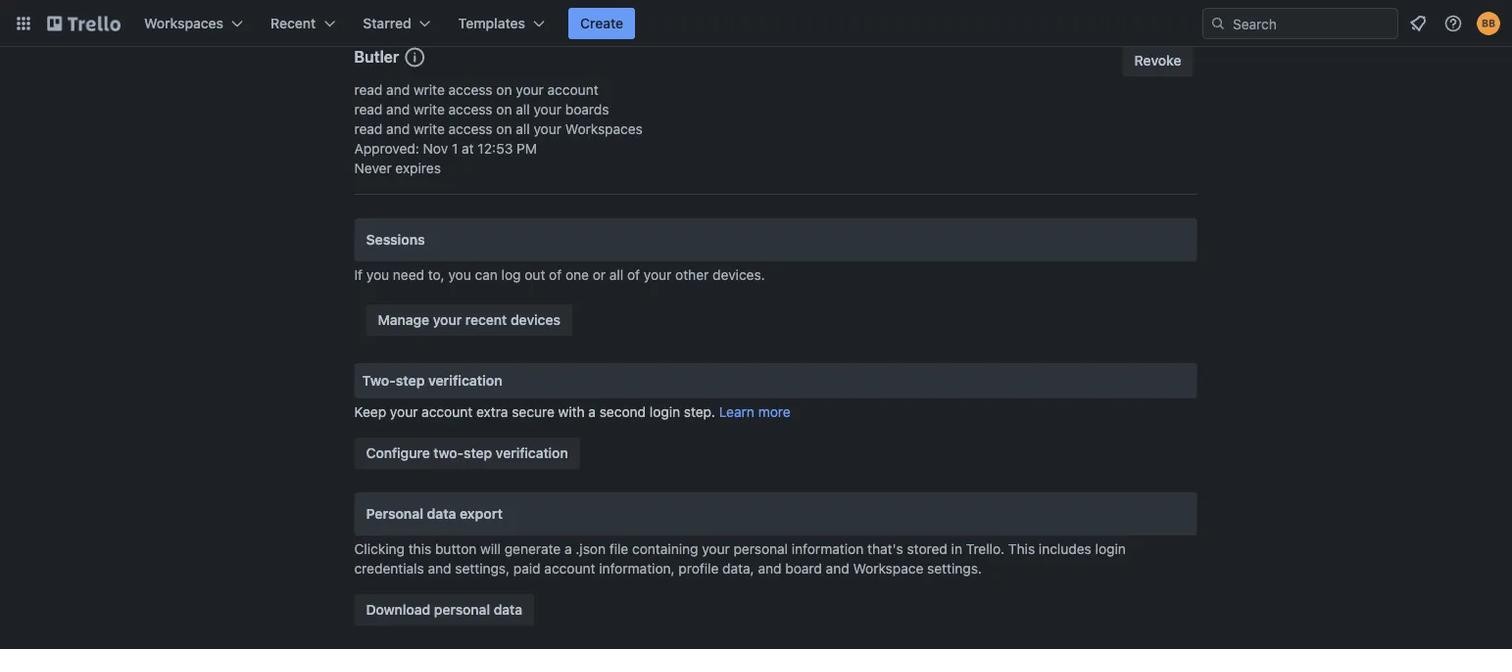 Task type: describe. For each thing, give the bounding box(es) containing it.
data,
[[723, 561, 755, 577]]

trello.
[[966, 542, 1005, 558]]

1 write from the top
[[414, 82, 445, 98]]

butler
[[354, 48, 399, 66]]

0 vertical spatial data
[[427, 506, 456, 523]]

to,
[[428, 267, 445, 283]]

0 horizontal spatial login
[[650, 404, 680, 421]]

stored
[[907, 542, 948, 558]]

this
[[409, 542, 432, 558]]

workspace
[[853, 561, 924, 577]]

0 vertical spatial step
[[396, 373, 425, 389]]

pm
[[517, 141, 537, 157]]

recent
[[466, 312, 507, 328]]

paid
[[514, 561, 541, 577]]

0 vertical spatial verification
[[428, 373, 503, 389]]

configure two-step verification link
[[354, 438, 580, 470]]

board
[[786, 561, 822, 577]]

download personal data link
[[354, 595, 534, 626]]

other
[[676, 267, 709, 283]]

nov
[[423, 141, 448, 157]]

3 access from the top
[[449, 121, 493, 137]]

back to home image
[[47, 8, 121, 39]]

step.
[[684, 404, 716, 421]]

2 you from the left
[[448, 267, 471, 283]]

workspaces button
[[132, 8, 255, 39]]

create button
[[569, 8, 635, 39]]

manage your recent devices
[[378, 312, 561, 328]]

profile
[[679, 561, 719, 577]]

two-
[[362, 373, 396, 389]]

second
[[600, 404, 646, 421]]

1 vertical spatial data
[[494, 602, 523, 619]]

workspaces inside the read and write access on your account read and write access on all your boards read and write access on all your workspaces approved: nov 1 at 12:53 pm never expires
[[565, 121, 643, 137]]

manage your recent devices link
[[366, 305, 572, 336]]

keep
[[354, 404, 386, 421]]

2 of from the left
[[627, 267, 640, 283]]

step inside configure two-step verification link
[[464, 446, 492, 462]]

personal data export
[[366, 506, 503, 523]]

login inside the "clicking this button will generate a .json file containing your personal information that's stored in trello. this includes login credentials and settings, paid account information, profile data, and board and workspace settings."
[[1096, 542, 1126, 558]]

1 vertical spatial personal
[[434, 602, 490, 619]]

recent button
[[259, 8, 347, 39]]

includes
[[1039, 542, 1092, 558]]

1 of from the left
[[549, 267, 562, 283]]

0 vertical spatial a
[[589, 404, 596, 421]]

search image
[[1211, 16, 1226, 31]]

your inside the "clicking this button will generate a .json file containing your personal information that's stored in trello. this includes login credentials and settings, paid account information, profile data, and board and workspace settings."
[[702, 542, 730, 558]]

3 write from the top
[[414, 121, 445, 137]]

more
[[758, 404, 791, 421]]

or
[[593, 267, 606, 283]]

need
[[393, 267, 425, 283]]

button
[[435, 542, 477, 558]]

.json
[[576, 542, 606, 558]]

templates
[[459, 15, 525, 31]]

information
[[792, 542, 864, 558]]

bob builder (bobbuilder40) image
[[1477, 12, 1501, 35]]

2 access from the top
[[449, 101, 493, 118]]

2 read from the top
[[354, 101, 383, 118]]

learn more link
[[719, 404, 791, 421]]

personal inside the "clicking this button will generate a .json file containing your personal information that's stored in trello. this includes login credentials and settings, paid account information, profile data, and board and workspace settings."
[[734, 542, 788, 558]]

1 vertical spatial account
[[422, 404, 473, 421]]

in
[[952, 542, 963, 558]]

boards
[[565, 101, 609, 118]]

export
[[460, 506, 503, 523]]

1 on from the top
[[496, 82, 512, 98]]

two-
[[434, 446, 464, 462]]

clicking this button will generate a .json file containing your personal information that's stored in trello. this includes login credentials and settings, paid account information, profile data, and board and workspace settings.
[[354, 542, 1126, 577]]

2 on from the top
[[496, 101, 512, 118]]

that's
[[868, 542, 904, 558]]

approved:
[[354, 141, 419, 157]]

at
[[462, 141, 474, 157]]



Task type: locate. For each thing, give the bounding box(es) containing it.
1 vertical spatial a
[[565, 542, 572, 558]]

1 horizontal spatial of
[[627, 267, 640, 283]]

file
[[610, 542, 629, 558]]

login
[[650, 404, 680, 421], [1096, 542, 1126, 558]]

12:53
[[478, 141, 513, 157]]

write
[[414, 82, 445, 98], [414, 101, 445, 118], [414, 121, 445, 137]]

create
[[580, 15, 624, 31]]

workspaces
[[144, 15, 224, 31], [565, 121, 643, 137]]

login left step. at left
[[650, 404, 680, 421]]

you right if
[[366, 267, 389, 283]]

0 notifications image
[[1407, 12, 1430, 35]]

login right the includes
[[1096, 542, 1126, 558]]

step down extra
[[464, 446, 492, 462]]

1 vertical spatial step
[[464, 446, 492, 462]]

1 vertical spatial login
[[1096, 542, 1126, 558]]

1 horizontal spatial login
[[1096, 542, 1126, 558]]

open information menu image
[[1444, 14, 1464, 33]]

1 vertical spatial access
[[449, 101, 493, 118]]

2 vertical spatial access
[[449, 121, 493, 137]]

1 vertical spatial on
[[496, 101, 512, 118]]

can
[[475, 267, 498, 283]]

information,
[[599, 561, 675, 577]]

verification up extra
[[428, 373, 503, 389]]

data
[[427, 506, 456, 523], [494, 602, 523, 619]]

1 vertical spatial all
[[516, 121, 530, 137]]

0 vertical spatial personal
[[734, 542, 788, 558]]

if
[[354, 267, 363, 283]]

one
[[566, 267, 589, 283]]

account up boards
[[548, 82, 599, 98]]

configure
[[366, 446, 430, 462]]

of
[[549, 267, 562, 283], [627, 267, 640, 283]]

1 access from the top
[[449, 82, 493, 98]]

2 vertical spatial all
[[610, 267, 624, 283]]

1
[[452, 141, 458, 157]]

out
[[525, 267, 545, 283]]

on
[[496, 82, 512, 98], [496, 101, 512, 118], [496, 121, 512, 137]]

extra
[[476, 404, 508, 421]]

starred button
[[351, 8, 443, 39]]

1 horizontal spatial personal
[[734, 542, 788, 558]]

templates button
[[447, 8, 557, 39]]

3 read from the top
[[354, 121, 383, 137]]

log
[[502, 267, 521, 283]]

verification
[[428, 373, 503, 389], [496, 446, 568, 462]]

a right with
[[589, 404, 596, 421]]

2 vertical spatial read
[[354, 121, 383, 137]]

1 horizontal spatial data
[[494, 602, 523, 619]]

learn
[[719, 404, 755, 421]]

0 vertical spatial write
[[414, 82, 445, 98]]

2 vertical spatial write
[[414, 121, 445, 137]]

account
[[548, 82, 599, 98], [422, 404, 473, 421], [544, 561, 596, 577]]

1 read from the top
[[354, 82, 383, 98]]

0 horizontal spatial personal
[[434, 602, 490, 619]]

0 vertical spatial access
[[449, 82, 493, 98]]

0 vertical spatial on
[[496, 82, 512, 98]]

account inside the read and write access on your account read and write access on all your boards read and write access on all your workspaces approved: nov 1 at 12:53 pm never expires
[[548, 82, 599, 98]]

None button
[[1123, 45, 1194, 76]]

0 vertical spatial login
[[650, 404, 680, 421]]

download personal data
[[366, 602, 523, 619]]

read and write access on your account read and write access on all your boards read and write access on all your workspaces approved: nov 1 at 12:53 pm never expires
[[354, 82, 643, 176]]

1 vertical spatial verification
[[496, 446, 568, 462]]

0 horizontal spatial a
[[565, 542, 572, 558]]

1 you from the left
[[366, 267, 389, 283]]

if you need to, you can log out of one or all of your other devices.
[[354, 267, 765, 283]]

1 vertical spatial workspaces
[[565, 121, 643, 137]]

settings.
[[928, 561, 982, 577]]

1 horizontal spatial step
[[464, 446, 492, 462]]

a inside the "clicking this button will generate a .json file containing your personal information that's stored in trello. this includes login credentials and settings, paid account information, profile data, and board and workspace settings."
[[565, 542, 572, 558]]

0 horizontal spatial step
[[396, 373, 425, 389]]

0 vertical spatial all
[[516, 101, 530, 118]]

a left .json
[[565, 542, 572, 558]]

expires
[[395, 160, 441, 176]]

step down manage
[[396, 373, 425, 389]]

this
[[1009, 542, 1035, 558]]

two-step verification
[[362, 373, 503, 389]]

1 vertical spatial read
[[354, 101, 383, 118]]

manage
[[378, 312, 429, 328]]

of right out
[[549, 267, 562, 283]]

1 vertical spatial write
[[414, 101, 445, 118]]

containing
[[632, 542, 698, 558]]

Search field
[[1226, 9, 1398, 38]]

devices
[[511, 312, 561, 328]]

2 vertical spatial on
[[496, 121, 512, 137]]

0 vertical spatial read
[[354, 82, 383, 98]]

0 horizontal spatial data
[[427, 506, 456, 523]]

configure two-step verification
[[366, 446, 568, 462]]

2 vertical spatial account
[[544, 561, 596, 577]]

you right to,
[[448, 267, 471, 283]]

data up 'button'
[[427, 506, 456, 523]]

account down two-step verification
[[422, 404, 473, 421]]

personal up data,
[[734, 542, 788, 558]]

0 vertical spatial workspaces
[[144, 15, 224, 31]]

1 horizontal spatial a
[[589, 404, 596, 421]]

0 horizontal spatial you
[[366, 267, 389, 283]]

access
[[449, 82, 493, 98], [449, 101, 493, 118], [449, 121, 493, 137]]

you
[[366, 267, 389, 283], [448, 267, 471, 283]]

clicking
[[354, 542, 405, 558]]

keep your account extra secure with a second login step. learn more
[[354, 404, 791, 421]]

step
[[396, 373, 425, 389], [464, 446, 492, 462]]

starred
[[363, 15, 411, 31]]

account inside the "clicking this button will generate a .json file containing your personal information that's stored in trello. this includes login credentials and settings, paid account information, profile data, and board and workspace settings."
[[544, 561, 596, 577]]

0 vertical spatial account
[[548, 82, 599, 98]]

account down .json
[[544, 561, 596, 577]]

sessions
[[366, 232, 425, 248]]

personal
[[734, 542, 788, 558], [434, 602, 490, 619]]

and
[[386, 82, 410, 98], [386, 101, 410, 118], [386, 121, 410, 137], [428, 561, 451, 577], [758, 561, 782, 577], [826, 561, 850, 577]]

your
[[516, 82, 544, 98], [534, 101, 562, 118], [534, 121, 562, 137], [644, 267, 672, 283], [433, 312, 462, 328], [390, 404, 418, 421], [702, 542, 730, 558]]

primary element
[[0, 0, 1513, 47]]

will
[[481, 542, 501, 558]]

never
[[354, 160, 392, 176]]

personal
[[366, 506, 424, 523]]

0 horizontal spatial workspaces
[[144, 15, 224, 31]]

of right or
[[627, 267, 640, 283]]

recent
[[271, 15, 316, 31]]

secure
[[512, 404, 555, 421]]

all
[[516, 101, 530, 118], [516, 121, 530, 137], [610, 267, 624, 283]]

0 horizontal spatial of
[[549, 267, 562, 283]]

with
[[558, 404, 585, 421]]

1 horizontal spatial you
[[448, 267, 471, 283]]

devices.
[[713, 267, 765, 283]]

download
[[366, 602, 431, 619]]

data down paid
[[494, 602, 523, 619]]

2 write from the top
[[414, 101, 445, 118]]

personal down settings,
[[434, 602, 490, 619]]

generate
[[505, 542, 561, 558]]

credentials
[[354, 561, 424, 577]]

a
[[589, 404, 596, 421], [565, 542, 572, 558]]

1 horizontal spatial workspaces
[[565, 121, 643, 137]]

workspaces inside 'dropdown button'
[[144, 15, 224, 31]]

read
[[354, 82, 383, 98], [354, 101, 383, 118], [354, 121, 383, 137]]

verification down secure
[[496, 446, 568, 462]]

settings,
[[455, 561, 510, 577]]

3 on from the top
[[496, 121, 512, 137]]



Task type: vqa. For each thing, say whether or not it's contained in the screenshot.
Configure two-step verification
yes



